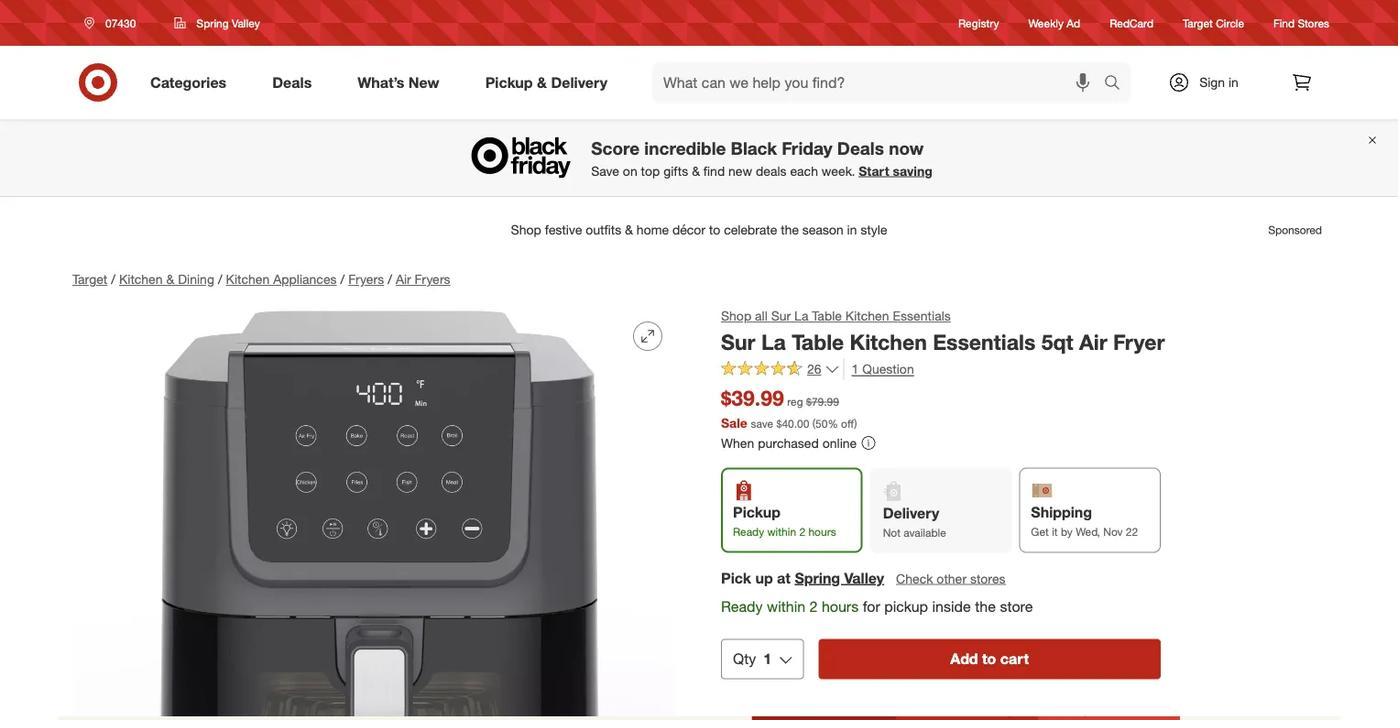 Task type: locate. For each thing, give the bounding box(es) containing it.
fryers left the air fryers link
[[348, 271, 384, 287]]

2
[[799, 524, 805, 538], [810, 597, 818, 615]]

dining
[[178, 271, 214, 287]]

spring inside dropdown button
[[196, 16, 229, 30]]

kitchen & dining link
[[119, 271, 214, 287]]

0 vertical spatial delivery
[[551, 73, 608, 91]]

1 horizontal spatial spring
[[795, 569, 840, 587]]

la right all
[[794, 308, 809, 324]]

within up at in the right bottom of the page
[[767, 524, 796, 538]]

question
[[862, 361, 914, 377]]

valley up deals link
[[232, 16, 260, 30]]

1 within from the top
[[767, 524, 796, 538]]

stores
[[1298, 16, 1330, 30]]

pickup for ready
[[733, 503, 781, 521]]

1 left question
[[852, 361, 859, 377]]

add to cart
[[950, 650, 1029, 668]]

friday
[[782, 137, 833, 158]]

essentials
[[893, 308, 951, 324], [933, 329, 1036, 355]]

in
[[1229, 74, 1239, 90]]

0 horizontal spatial pickup
[[485, 73, 533, 91]]

1 vertical spatial table
[[792, 329, 844, 355]]

spring valley button
[[163, 6, 272, 39]]

air right "5qt"
[[1079, 329, 1107, 355]]

ad
[[1067, 16, 1080, 30]]

2 down pick up at spring valley
[[810, 597, 818, 615]]

&
[[537, 73, 547, 91], [692, 163, 700, 179], [166, 271, 174, 287]]

0 horizontal spatial 1
[[764, 650, 772, 668]]

spring up categories link
[[196, 16, 229, 30]]

pickup & delivery link
[[470, 62, 630, 103]]

within down at in the right bottom of the page
[[767, 597, 805, 615]]

0 vertical spatial target
[[1183, 16, 1213, 30]]

1 vertical spatial delivery
[[883, 504, 939, 522]]

table
[[812, 308, 842, 324], [792, 329, 844, 355]]

ready up pick
[[733, 524, 764, 538]]

deals left what's
[[272, 73, 312, 91]]

0 vertical spatial air
[[396, 271, 411, 287]]

1 vertical spatial air
[[1079, 329, 1107, 355]]

ready
[[733, 524, 764, 538], [721, 597, 763, 615]]

what's new
[[358, 73, 439, 91]]

1 vertical spatial la
[[761, 329, 786, 355]]

3 / from the left
[[340, 271, 345, 287]]

07430
[[105, 16, 136, 30]]

1 horizontal spatial 2
[[810, 597, 818, 615]]

fryers right fryers link
[[415, 271, 450, 287]]

pickup ready within 2 hours
[[733, 503, 836, 538]]

0 horizontal spatial target
[[72, 271, 107, 287]]

appliances
[[273, 271, 337, 287]]

1 horizontal spatial valley
[[844, 569, 884, 587]]

1 vertical spatial pickup
[[733, 503, 781, 521]]

within
[[767, 524, 796, 538], [767, 597, 805, 615]]

1 vertical spatial essentials
[[933, 329, 1036, 355]]

0 vertical spatial hours
[[809, 524, 836, 538]]

0 vertical spatial essentials
[[893, 308, 951, 324]]

at
[[777, 569, 791, 587]]

sur right all
[[771, 308, 791, 324]]

0 vertical spatial spring
[[196, 16, 229, 30]]

kitchen
[[119, 271, 163, 287], [226, 271, 270, 287], [846, 308, 889, 324], [850, 329, 927, 355]]

1 right qty
[[764, 650, 772, 668]]

0 vertical spatial deals
[[272, 73, 312, 91]]

1 horizontal spatial deals
[[837, 137, 884, 158]]

weekly ad
[[1029, 16, 1080, 30]]

deals
[[272, 73, 312, 91], [837, 137, 884, 158]]

1 horizontal spatial air
[[1079, 329, 1107, 355]]

sur down shop
[[721, 329, 755, 355]]

1 vertical spatial 2
[[810, 597, 818, 615]]

valley up "for"
[[844, 569, 884, 587]]

deals inside score incredible black friday deals now save on top gifts & find new deals each week. start saving
[[837, 137, 884, 158]]

essentials up question
[[893, 308, 951, 324]]

1 vertical spatial target
[[72, 271, 107, 287]]

find
[[1274, 16, 1295, 30]]

la
[[794, 308, 809, 324], [761, 329, 786, 355]]

%
[[828, 416, 838, 430]]

delivery up score
[[551, 73, 608, 91]]

2 up pick up at spring valley
[[799, 524, 805, 538]]

air right fryers link
[[396, 271, 411, 287]]

1 horizontal spatial delivery
[[883, 504, 939, 522]]

to
[[982, 650, 996, 668]]

store
[[1000, 597, 1033, 615]]

shipping get it by wed, nov 22
[[1031, 503, 1138, 538]]

5qt
[[1041, 329, 1073, 355]]

gifts
[[663, 163, 688, 179]]

up
[[755, 569, 773, 587]]

essentials left "5qt"
[[933, 329, 1036, 355]]

pickup inside pickup ready within 2 hours
[[733, 503, 781, 521]]

$
[[777, 416, 782, 430]]

registry
[[958, 16, 999, 30]]

0 horizontal spatial 2
[[799, 524, 805, 538]]

air inside shop all sur la table kitchen essentials sur la table kitchen essentials 5qt air fryer
[[1079, 329, 1107, 355]]

2 horizontal spatial &
[[692, 163, 700, 179]]

target
[[1183, 16, 1213, 30], [72, 271, 107, 287]]

1 vertical spatial 1
[[764, 650, 772, 668]]

stores
[[970, 570, 1006, 586]]

target for target / kitchen & dining / kitchen appliances / fryers / air fryers
[[72, 271, 107, 287]]

target circle
[[1183, 16, 1244, 30]]

purchased
[[758, 435, 819, 451]]

0 vertical spatial &
[[537, 73, 547, 91]]

1 fryers from the left
[[348, 271, 384, 287]]

1 vertical spatial valley
[[844, 569, 884, 587]]

delivery up available
[[883, 504, 939, 522]]

/ left fryers link
[[340, 271, 345, 287]]

0 horizontal spatial fryers
[[348, 271, 384, 287]]

1 horizontal spatial target
[[1183, 16, 1213, 30]]

0 vertical spatial within
[[767, 524, 796, 538]]

/ right target link
[[111, 271, 115, 287]]

check
[[896, 570, 933, 586]]

deals up start
[[837, 137, 884, 158]]

all
[[755, 308, 768, 324]]

find stores link
[[1274, 15, 1330, 31]]

/ right "dining"
[[218, 271, 222, 287]]

1 horizontal spatial &
[[537, 73, 547, 91]]

advertisement region
[[58, 208, 1341, 252]]

la down all
[[761, 329, 786, 355]]

pick
[[721, 569, 751, 587]]

ready down pick
[[721, 597, 763, 615]]

1 horizontal spatial sur
[[771, 308, 791, 324]]

0 vertical spatial pickup
[[485, 73, 533, 91]]

sale
[[721, 415, 747, 431]]

1 vertical spatial sur
[[721, 329, 755, 355]]

other
[[937, 570, 967, 586]]

1 horizontal spatial 1
[[852, 361, 859, 377]]

air fryers link
[[396, 271, 450, 287]]

2 vertical spatial &
[[166, 271, 174, 287]]

shipping
[[1031, 503, 1092, 521]]

pickup up up
[[733, 503, 781, 521]]

ready within 2 hours for pickup inside the store
[[721, 597, 1033, 615]]

ready inside pickup ready within 2 hours
[[733, 524, 764, 538]]

fryers link
[[348, 271, 384, 287]]

air
[[396, 271, 411, 287], [1079, 329, 1107, 355]]

1 vertical spatial within
[[767, 597, 805, 615]]

/
[[111, 271, 115, 287], [218, 271, 222, 287], [340, 271, 345, 287], [388, 271, 392, 287]]

target left circle
[[1183, 16, 1213, 30]]

hours down spring valley button
[[822, 597, 859, 615]]

1 / from the left
[[111, 271, 115, 287]]

0 vertical spatial 2
[[799, 524, 805, 538]]

check other stores
[[896, 570, 1006, 586]]

0 vertical spatial ready
[[733, 524, 764, 538]]

each
[[790, 163, 818, 179]]

circle
[[1216, 16, 1244, 30]]

0 horizontal spatial spring
[[196, 16, 229, 30]]

0 horizontal spatial sur
[[721, 329, 755, 355]]

0 horizontal spatial la
[[761, 329, 786, 355]]

pickup right new
[[485, 73, 533, 91]]

0 horizontal spatial valley
[[232, 16, 260, 30]]

2 inside pickup ready within 2 hours
[[799, 524, 805, 538]]

/ right fryers link
[[388, 271, 392, 287]]

0 vertical spatial sur
[[771, 308, 791, 324]]

wed,
[[1076, 524, 1100, 538]]

available
[[904, 525, 946, 539]]

save
[[751, 416, 773, 430]]

1 vertical spatial &
[[692, 163, 700, 179]]

1 vertical spatial deals
[[837, 137, 884, 158]]

categories
[[150, 73, 227, 91]]

valley
[[232, 16, 260, 30], [844, 569, 884, 587]]

1 horizontal spatial pickup
[[733, 503, 781, 521]]

& inside score incredible black friday deals now save on top gifts & find new deals each week. start saving
[[692, 163, 700, 179]]

0 horizontal spatial deals
[[272, 73, 312, 91]]

1 horizontal spatial fryers
[[415, 271, 450, 287]]

0 vertical spatial valley
[[232, 16, 260, 30]]

for
[[863, 597, 880, 615]]

target left kitchen & dining link
[[72, 271, 107, 287]]

score
[[591, 137, 640, 158]]

0 vertical spatial la
[[794, 308, 809, 324]]

spring right at in the right bottom of the page
[[795, 569, 840, 587]]

delivery inside delivery not available
[[883, 504, 939, 522]]

hours up spring valley button
[[809, 524, 836, 538]]

sur
[[771, 308, 791, 324], [721, 329, 755, 355]]



Task type: vqa. For each thing, say whether or not it's contained in the screenshot.
Only
no



Task type: describe. For each thing, give the bounding box(es) containing it.
$39.99
[[721, 385, 784, 411]]

kitchen right "dining"
[[226, 271, 270, 287]]

deals link
[[257, 62, 335, 103]]

spring valley
[[196, 16, 260, 30]]

search button
[[1096, 62, 1140, 106]]

by
[[1061, 524, 1073, 538]]

score incredible black friday deals now save on top gifts & find new deals each week. start saving
[[591, 137, 933, 179]]

the
[[975, 597, 996, 615]]

4 / from the left
[[388, 271, 392, 287]]

pickup & delivery
[[485, 73, 608, 91]]

cart
[[1000, 650, 1029, 668]]

off
[[841, 416, 854, 430]]

sign in link
[[1153, 62, 1267, 103]]

pickup
[[884, 597, 928, 615]]

1 vertical spatial spring
[[795, 569, 840, 587]]

delivery not available
[[883, 504, 946, 539]]

when purchased online
[[721, 435, 857, 451]]

fryer
[[1113, 329, 1165, 355]]

qty
[[733, 650, 756, 668]]

(
[[813, 416, 816, 430]]

26 link
[[721, 359, 840, 381]]

1 vertical spatial hours
[[822, 597, 859, 615]]

target / kitchen & dining / kitchen appliances / fryers / air fryers
[[72, 271, 450, 287]]

sur la table kitchen essentials 5qt air fryer, 1 of 8 image
[[72, 307, 677, 720]]

)
[[854, 416, 857, 430]]

what's
[[358, 73, 404, 91]]

what's new link
[[342, 62, 462, 103]]

2 / from the left
[[218, 271, 222, 287]]

kitchen up the 1 question link
[[846, 308, 889, 324]]

hours inside pickup ready within 2 hours
[[809, 524, 836, 538]]

0 horizontal spatial air
[[396, 271, 411, 287]]

save
[[591, 163, 619, 179]]

within inside pickup ready within 2 hours
[[767, 524, 796, 538]]

target for target circle
[[1183, 16, 1213, 30]]

1 question
[[852, 361, 914, 377]]

when
[[721, 435, 754, 451]]

shop all sur la table kitchen essentials sur la table kitchen essentials 5qt air fryer
[[721, 308, 1165, 355]]

week.
[[822, 163, 855, 179]]

redcard link
[[1110, 15, 1154, 31]]

$39.99 reg $79.99 sale save $ 40.00 ( 50 % off )
[[721, 385, 857, 431]]

pick up at spring valley
[[721, 569, 884, 587]]

kitchen right target link
[[119, 271, 163, 287]]

weekly ad link
[[1029, 15, 1080, 31]]

spring valley button
[[795, 568, 884, 588]]

26
[[807, 361, 822, 377]]

22
[[1126, 524, 1138, 538]]

sign
[[1200, 74, 1225, 90]]

saving
[[893, 163, 933, 179]]

now
[[889, 137, 924, 158]]

2 fryers from the left
[[415, 271, 450, 287]]

1 vertical spatial ready
[[721, 597, 763, 615]]

1 horizontal spatial la
[[794, 308, 809, 324]]

0 vertical spatial 1
[[852, 361, 859, 377]]

nov
[[1103, 524, 1123, 538]]

0 horizontal spatial delivery
[[551, 73, 608, 91]]

target circle link
[[1183, 15, 1244, 31]]

pickup for &
[[485, 73, 533, 91]]

What can we help you find? suggestions appear below search field
[[652, 62, 1109, 103]]

$79.99
[[806, 395, 839, 409]]

it
[[1052, 524, 1058, 538]]

valley inside dropdown button
[[232, 16, 260, 30]]

black
[[731, 137, 777, 158]]

0 horizontal spatial &
[[166, 271, 174, 287]]

on
[[623, 163, 637, 179]]

inside
[[932, 597, 971, 615]]

redcard
[[1110, 16, 1154, 30]]

qty 1
[[733, 650, 772, 668]]

0 vertical spatial table
[[812, 308, 842, 324]]

new
[[409, 73, 439, 91]]

50
[[816, 416, 828, 430]]

reg
[[787, 395, 803, 409]]

2 within from the top
[[767, 597, 805, 615]]

not
[[883, 525, 901, 539]]

incredible
[[644, 137, 726, 158]]

new
[[729, 163, 752, 179]]

deals
[[756, 163, 787, 179]]

shop
[[721, 308, 752, 324]]

07430 button
[[72, 6, 155, 39]]

kitchen up question
[[850, 329, 927, 355]]

1 question link
[[843, 359, 914, 380]]

find
[[704, 163, 725, 179]]

get
[[1031, 524, 1049, 538]]

target link
[[72, 271, 107, 287]]

add to cart button
[[818, 639, 1161, 679]]

kitchen appliances link
[[226, 271, 337, 287]]

sign in
[[1200, 74, 1239, 90]]

40.00
[[782, 416, 809, 430]]

categories link
[[135, 62, 249, 103]]

search
[[1096, 75, 1140, 93]]

start
[[859, 163, 889, 179]]

find stores
[[1274, 16, 1330, 30]]

check other stores button
[[895, 568, 1007, 589]]



